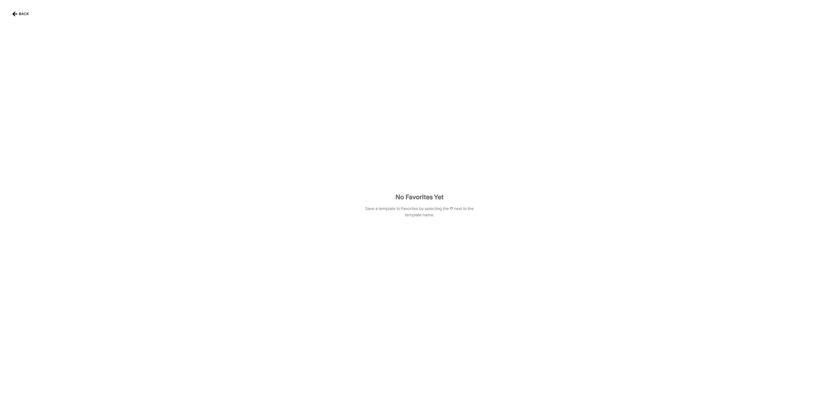 Task type: describe. For each thing, give the bounding box(es) containing it.
squarespace logo link
[[11, 7, 175, 16]]

back
[[19, 12, 29, 16]]

colima image
[[344, 195, 491, 392]]



Task type: vqa. For each thing, say whether or not it's contained in the screenshot.
invoices
no



Task type: locate. For each thing, give the bounding box(es) containing it.
squarespace logo image
[[11, 7, 78, 16]]

back button
[[0, 0, 840, 408], [11, 8, 31, 20]]

colima element
[[344, 195, 491, 392]]



